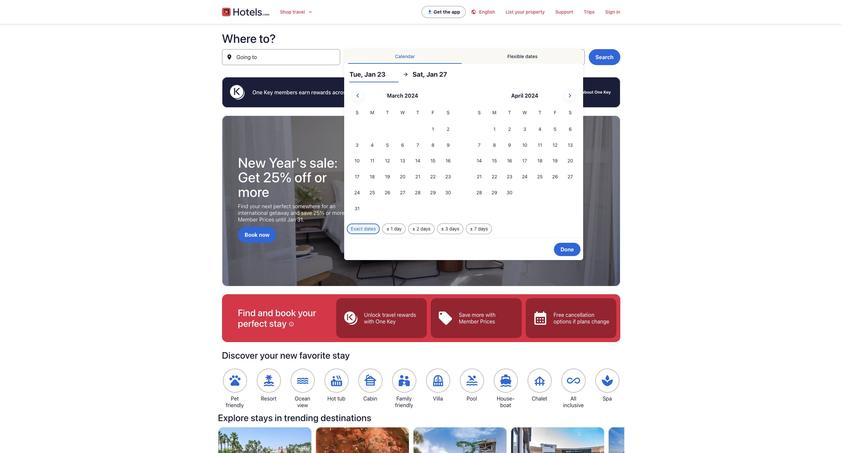 Task type: describe. For each thing, give the bounding box(es) containing it.
31 button
[[350, 201, 365, 216]]

new year's sale: get 25% off or more find your next perfect somewhere for an international getaway and save 25% or more with member prices until jan 31.
[[238, 154, 356, 223]]

12 inside april 2024 element
[[553, 142, 558, 148]]

m for april 2024
[[493, 110, 497, 115]]

21 inside the march 2024 element
[[416, 174, 421, 179]]

-
[[377, 57, 379, 63]]

15 inside april 2024 element
[[492, 158, 497, 164]]

all
[[571, 396, 577, 402]]

9 inside april 2024 element
[[508, 142, 511, 148]]

1 14 button from the left
[[410, 153, 426, 169]]

pool button
[[459, 369, 485, 402]]

april 2024
[[512, 93, 539, 99]]

jan inside sat, jan 27 button
[[427, 70, 438, 78]]

flexible dates link
[[466, 49, 580, 64]]

free cancellation options if plans change
[[554, 312, 610, 325]]

29 for first 29 button
[[430, 190, 436, 195]]

learn about one key link
[[569, 87, 613, 98]]

28 for 1st 28 button from the left
[[415, 190, 421, 195]]

view
[[297, 402, 308, 408]]

0 horizontal spatial 25 button
[[365, 185, 380, 200]]

12 inside the march 2024 element
[[385, 158, 390, 164]]

11 for topmost the 11 button
[[538, 142, 542, 148]]

10 for leftmost 10 button
[[355, 158, 360, 164]]

one key members earn rewards across expedia, hotels.com, and vrbo
[[253, 89, 426, 95]]

search button
[[589, 49, 621, 65]]

options
[[554, 319, 572, 325]]

book
[[245, 232, 258, 238]]

0 vertical spatial 17 button
[[518, 153, 533, 169]]

where to?
[[222, 31, 276, 46]]

prices inside save more with member prices
[[480, 319, 495, 325]]

explore stays in trending destinations
[[218, 412, 372, 423]]

the
[[443, 9, 451, 15]]

1 vertical spatial 5 button
[[380, 137, 395, 153]]

27 inside april 2024 element
[[568, 174, 573, 179]]

spa button
[[595, 369, 621, 402]]

member inside save more with member prices
[[459, 319, 479, 325]]

jan inside tue, jan 23 "button"
[[365, 70, 376, 78]]

15 inside the march 2024 element
[[431, 158, 436, 164]]

download the app button image
[[427, 9, 433, 15]]

stay inside find and book your perfect stay
[[269, 318, 287, 329]]

2 7 button from the left
[[472, 137, 487, 153]]

find inside new year's sale: get 25% off or more find your next perfect somewhere for an international getaway and save 25% or more with member prices until jan 31.
[[238, 203, 248, 209]]

support link
[[551, 5, 579, 19]]

1 vertical spatial 20 button
[[395, 169, 410, 184]]

april 2024 element
[[472, 109, 578, 201]]

pool
[[467, 396, 477, 402]]

2 28 button from the left
[[472, 185, 487, 200]]

tub
[[338, 396, 346, 402]]

stays
[[251, 412, 273, 423]]

16 for second 16 button
[[507, 158, 512, 164]]

jan 23 - jan 27 button
[[344, 49, 463, 65]]

april
[[512, 93, 524, 99]]

resort
[[261, 396, 277, 402]]

march 2024 element
[[350, 109, 456, 217]]

4 t from the left
[[539, 110, 542, 115]]

change
[[592, 319, 610, 325]]

2 14 button from the left
[[472, 153, 487, 169]]

1 horizontal spatial 26 button
[[548, 169, 563, 184]]

sign
[[606, 9, 615, 15]]

0 horizontal spatial 26 button
[[380, 185, 395, 200]]

1 28 button from the left
[[410, 185, 426, 200]]

1 15 button from the left
[[426, 153, 441, 169]]

14 inside april 2024 element
[[477, 158, 482, 164]]

1 vertical spatial 18 button
[[365, 169, 380, 184]]

new
[[238, 154, 266, 171]]

9 inside the march 2024 element
[[447, 142, 450, 148]]

earn
[[299, 89, 310, 95]]

0 horizontal spatial 2
[[417, 226, 420, 231]]

0 horizontal spatial one
[[253, 89, 263, 95]]

resort button
[[256, 369, 282, 402]]

1 button for march 2024
[[426, 122, 441, 137]]

3 for the 3 "button" inside the march 2024 element
[[356, 142, 359, 148]]

done
[[561, 246, 574, 252]]

save
[[459, 312, 471, 318]]

chalet button
[[527, 369, 553, 402]]

ocean view
[[295, 396, 311, 408]]

calendar link
[[348, 49, 462, 64]]

list your property link
[[501, 5, 551, 19]]

1 vertical spatial 27 button
[[395, 185, 410, 200]]

family friendly button
[[391, 369, 417, 409]]

0 vertical spatial 27 button
[[563, 169, 578, 184]]

1 horizontal spatial 7
[[474, 226, 477, 231]]

0 vertical spatial 4
[[539, 126, 542, 132]]

0 horizontal spatial 11 button
[[365, 153, 380, 169]]

8 button inside the march 2024 element
[[426, 137, 441, 153]]

2024 for march 2024
[[405, 93, 418, 99]]

book now link
[[238, 227, 276, 243]]

in inside "dropdown button"
[[617, 9, 621, 15]]

0 vertical spatial 11 button
[[533, 137, 548, 153]]

0 horizontal spatial 1
[[391, 226, 393, 231]]

year's
[[269, 154, 307, 171]]

crawfish etouffe is delicious at acme in metairie. image
[[316, 427, 409, 453]]

days for ± 7 days
[[478, 226, 488, 231]]

march 2024
[[387, 93, 418, 99]]

get the app
[[434, 9, 461, 15]]

1 29 button from the left
[[426, 185, 441, 200]]

0 vertical spatial 6 button
[[563, 122, 578, 137]]

23 inside april 2024 element
[[507, 174, 513, 179]]

w for april
[[523, 110, 527, 115]]

plans
[[577, 319, 590, 325]]

your inside find and book your perfect stay
[[298, 307, 316, 318]]

3 t from the left
[[509, 110, 511, 115]]

f for april 2024
[[554, 110, 557, 115]]

17 for leftmost 17 button
[[355, 174, 360, 179]]

next
[[262, 203, 272, 209]]

trailing image
[[308, 9, 313, 15]]

1 23 button from the left
[[441, 169, 456, 184]]

0 horizontal spatial key
[[264, 89, 273, 95]]

unlock travel rewards with one key
[[364, 312, 416, 325]]

0 vertical spatial or
[[314, 169, 327, 185]]

jan left -
[[359, 57, 368, 63]]

26 inside the march 2024 element
[[385, 190, 391, 195]]

dates for exact dates
[[364, 226, 376, 231]]

favorite
[[300, 350, 331, 361]]

day
[[394, 226, 402, 231]]

1 vertical spatial 24 button
[[350, 185, 365, 200]]

house­ boat
[[497, 396, 515, 408]]

getaway
[[269, 210, 289, 216]]

get inside new year's sale: get 25% off or more find your next perfect somewhere for an international getaway and save 25% or more with member prices until jan 31.
[[238, 169, 260, 185]]

± 2 days
[[413, 226, 431, 231]]

6 for the top 6 button
[[569, 126, 572, 132]]

2 out of 3 element
[[431, 298, 522, 338]]

0 vertical spatial rewards
[[311, 89, 331, 95]]

sign in
[[606, 9, 621, 15]]

boat
[[501, 396, 515, 408]]

english button
[[466, 5, 501, 19]]

sat, jan 27 button
[[413, 66, 462, 82]]

27 inside button
[[391, 57, 397, 63]]

small image
[[471, 9, 479, 15]]

destinations
[[321, 412, 372, 423]]

0 horizontal spatial 24
[[355, 190, 360, 195]]

2 16 button from the left
[[502, 153, 518, 169]]

sat, jan 27
[[413, 70, 447, 78]]

expedia,
[[350, 89, 371, 95]]

16 for second 16 button from right
[[446, 158, 451, 164]]

0 horizontal spatial 20
[[400, 174, 406, 179]]

0 vertical spatial 25 button
[[533, 169, 548, 184]]

international
[[238, 210, 268, 216]]

17 for the topmost 17 button
[[523, 158, 527, 164]]

1 button for april 2024
[[487, 122, 502, 137]]

pet friendly button
[[222, 369, 248, 409]]

1 7 button from the left
[[410, 137, 426, 153]]

± 3 days
[[441, 226, 460, 231]]

until
[[276, 217, 286, 223]]

18 for right 18 button
[[538, 158, 543, 164]]

0 horizontal spatial 19 button
[[380, 169, 395, 184]]

get the app link
[[422, 6, 466, 18]]

± 1 day
[[387, 226, 402, 231]]

with inside new year's sale: get 25% off or more find your next perfect somewhere for an international getaway and save 25% or more with member prices until jan 31.
[[346, 210, 356, 216]]

previous month image
[[354, 92, 362, 100]]

hotels.com,
[[373, 89, 402, 95]]

1 vertical spatial 4 button
[[365, 137, 380, 153]]

book
[[275, 307, 296, 318]]

1 vertical spatial 25%
[[313, 210, 325, 216]]

2 horizontal spatial one
[[595, 90, 603, 95]]

pet friendly
[[226, 396, 244, 408]]

trending
[[284, 412, 319, 423]]

book now
[[245, 232, 270, 238]]

1 horizontal spatial 5 button
[[548, 122, 563, 137]]

0 horizontal spatial 17 button
[[350, 169, 365, 184]]

save more with member prices
[[459, 312, 496, 325]]

an
[[330, 203, 336, 209]]

± for ± 3 days
[[441, 226, 444, 231]]

21 button inside april 2024 element
[[472, 169, 487, 184]]

shop travel button
[[275, 5, 318, 19]]

0 vertical spatial 4 button
[[533, 122, 548, 137]]

across
[[333, 89, 349, 95]]

1 horizontal spatial 18 button
[[533, 153, 548, 169]]

0 vertical spatial 13 button
[[563, 137, 578, 153]]

in inside new year's sale: get 25% off or more main content
[[275, 412, 282, 423]]

hot tub button
[[324, 369, 350, 402]]

19 inside the march 2024 element
[[385, 174, 390, 179]]

1 horizontal spatial get
[[434, 9, 442, 15]]

with inside unlock travel rewards with one key
[[364, 319, 374, 325]]

search
[[596, 54, 614, 60]]

25 for the leftmost 25 button
[[370, 190, 375, 195]]

± for ± 2 days
[[413, 226, 415, 231]]

31
[[355, 206, 360, 211]]

your inside new year's sale: get 25% off or more find your next perfect somewhere for an international getaway and save 25% or more with member prices until jan 31.
[[250, 203, 260, 209]]

3 button inside the march 2024 element
[[350, 137, 365, 153]]

31.
[[297, 217, 304, 223]]

28 for first 28 button from the right
[[477, 190, 482, 195]]

all inclusive
[[563, 396, 584, 408]]

3 for the 3 "button" inside april 2024 element
[[524, 126, 527, 132]]

english
[[479, 9, 495, 15]]

flexible
[[508, 53, 524, 59]]

somewhere
[[292, 203, 320, 209]]

0 horizontal spatial 13 button
[[395, 153, 410, 169]]

6 for the bottom 6 button
[[401, 142, 404, 148]]

12 button inside april 2024 element
[[548, 137, 563, 153]]

1 vertical spatial or
[[326, 210, 331, 216]]

0 vertical spatial 19 button
[[548, 153, 563, 169]]

11 for the 11 button to the left
[[370, 158, 375, 164]]

cabin button
[[358, 369, 383, 402]]

exact
[[351, 226, 363, 231]]

0 horizontal spatial more
[[238, 183, 269, 200]]

0 vertical spatial and
[[404, 89, 413, 95]]

about
[[582, 90, 594, 95]]

1 22 button from the left
[[426, 169, 441, 184]]

1 vertical spatial stay
[[333, 350, 350, 361]]

application inside new year's sale: get 25% off or more main content
[[350, 88, 578, 217]]

shop travel
[[280, 9, 305, 15]]

2 t from the left
[[417, 110, 420, 115]]

trips
[[584, 9, 595, 15]]

1 horizontal spatial more
[[332, 210, 345, 216]]

and inside find and book your perfect stay
[[258, 307, 273, 318]]

to?
[[259, 31, 276, 46]]

30 for 2nd 30 button from right
[[446, 190, 451, 195]]

0 vertical spatial 25%
[[263, 169, 292, 185]]



Task type: vqa. For each thing, say whether or not it's contained in the screenshot.


Task type: locate. For each thing, give the bounding box(es) containing it.
t
[[386, 110, 389, 115], [417, 110, 420, 115], [509, 110, 511, 115], [539, 110, 542, 115]]

0 vertical spatial 17
[[523, 158, 527, 164]]

learn
[[570, 90, 581, 95]]

24
[[522, 174, 528, 179], [355, 190, 360, 195]]

days for ± 2 days
[[421, 226, 431, 231]]

16 button
[[441, 153, 456, 169], [502, 153, 518, 169]]

3 button
[[518, 122, 533, 137], [350, 137, 365, 153]]

1 horizontal spatial 12 button
[[548, 137, 563, 153]]

perfect inside new year's sale: get 25% off or more find your next perfect somewhere for an international getaway and save 25% or more with member prices until jan 31.
[[273, 203, 291, 209]]

travel
[[293, 9, 305, 15], [382, 312, 396, 318]]

8 inside april 2024 element
[[493, 142, 496, 148]]

0 vertical spatial 26
[[553, 174, 558, 179]]

2024 for april 2024
[[525, 93, 539, 99]]

1 30 button from the left
[[441, 185, 456, 200]]

0 horizontal spatial m
[[371, 110, 375, 115]]

shop
[[280, 9, 292, 15]]

w down "april 2024"
[[523, 110, 527, 115]]

2 horizontal spatial and
[[404, 89, 413, 95]]

2 15 from the left
[[492, 158, 497, 164]]

3 days from the left
[[478, 226, 488, 231]]

1 horizontal spatial in
[[617, 9, 621, 15]]

4 s from the left
[[569, 110, 572, 115]]

1 w from the left
[[401, 110, 405, 115]]

2 14 from the left
[[477, 158, 482, 164]]

1 horizontal spatial 20
[[568, 158, 574, 164]]

0 vertical spatial 20
[[568, 158, 574, 164]]

2 9 from the left
[[508, 142, 511, 148]]

travel inside unlock travel rewards with one key
[[382, 312, 396, 318]]

days left ± 3 days
[[421, 226, 431, 231]]

1 horizontal spatial 12
[[553, 142, 558, 148]]

one inside unlock travel rewards with one key
[[376, 319, 386, 325]]

0 horizontal spatial with
[[346, 210, 356, 216]]

hotels logo image
[[222, 7, 270, 17]]

25 for the topmost 25 button
[[538, 174, 543, 179]]

unlock
[[364, 312, 381, 318]]

2 m from the left
[[493, 110, 497, 115]]

explore
[[218, 412, 249, 423]]

1 friendly from the left
[[226, 402, 244, 408]]

pet
[[231, 396, 239, 402]]

8
[[432, 142, 435, 148], [493, 142, 496, 148]]

0 horizontal spatial 9 button
[[441, 137, 456, 153]]

member down international
[[238, 217, 258, 223]]

xsmall image
[[289, 322, 294, 327]]

0 vertical spatial 20 button
[[563, 153, 578, 169]]

family
[[397, 396, 412, 402]]

1 vertical spatial 19
[[385, 174, 390, 179]]

1 vertical spatial member
[[459, 319, 479, 325]]

2 for march 2024
[[447, 126, 450, 132]]

w inside the march 2024 element
[[401, 110, 405, 115]]

12
[[553, 142, 558, 148], [385, 158, 390, 164]]

exact dates
[[351, 226, 376, 231]]

0 horizontal spatial 5
[[386, 142, 389, 148]]

2 vertical spatial more
[[472, 312, 484, 318]]

1 horizontal spatial 13 button
[[563, 137, 578, 153]]

prices inside new year's sale: get 25% off or more find your next perfect somewhere for an international getaway and save 25% or more with member prices until jan 31.
[[259, 217, 274, 223]]

directional image
[[403, 71, 409, 77]]

discover
[[222, 350, 258, 361]]

10 inside april 2024 element
[[523, 142, 528, 148]]

family friendly
[[395, 396, 413, 408]]

5 button
[[548, 122, 563, 137], [380, 137, 395, 153]]

8 button inside april 2024 element
[[487, 137, 502, 153]]

ocean view button
[[290, 369, 316, 409]]

days for ± 3 days
[[450, 226, 460, 231]]

0 vertical spatial 24
[[522, 174, 528, 179]]

9 button inside april 2024 element
[[502, 137, 518, 153]]

1 vertical spatial 3
[[356, 142, 359, 148]]

26 inside april 2024 element
[[553, 174, 558, 179]]

perfect
[[273, 203, 291, 209], [238, 318, 267, 329]]

friendly down "family" on the bottom left of page
[[395, 402, 413, 408]]

days left ± 7 days
[[450, 226, 460, 231]]

25 inside the march 2024 element
[[370, 190, 375, 195]]

17 inside the march 2024 element
[[355, 174, 360, 179]]

0 horizontal spatial get
[[238, 169, 260, 185]]

1 29 from the left
[[430, 190, 436, 195]]

sale:
[[310, 154, 338, 171]]

days right ± 3 days
[[478, 226, 488, 231]]

ocean
[[295, 396, 311, 402]]

1 horizontal spatial 10 button
[[518, 137, 533, 153]]

1 9 from the left
[[447, 142, 450, 148]]

1 horizontal spatial 16 button
[[502, 153, 518, 169]]

jan left 31.
[[287, 217, 296, 223]]

2 23 button from the left
[[502, 169, 518, 184]]

1 vertical spatial 10 button
[[350, 153, 365, 169]]

1
[[432, 126, 434, 132], [494, 126, 496, 132], [391, 226, 393, 231]]

2 horizontal spatial 3
[[524, 126, 527, 132]]

0 vertical spatial 6
[[569, 126, 572, 132]]

0 horizontal spatial 6 button
[[395, 137, 410, 153]]

0 vertical spatial 24 button
[[518, 169, 533, 184]]

1 15 from the left
[[431, 158, 436, 164]]

22 button
[[426, 169, 441, 184], [487, 169, 502, 184]]

1 16 from the left
[[446, 158, 451, 164]]

your right book at bottom
[[298, 307, 316, 318]]

1 vertical spatial more
[[332, 210, 345, 216]]

0 vertical spatial 10 button
[[518, 137, 533, 153]]

9 button inside the march 2024 element
[[441, 137, 456, 153]]

1 horizontal spatial 7 button
[[472, 137, 487, 153]]

1 vertical spatial 11 button
[[365, 153, 380, 169]]

± right ± 3 days
[[470, 226, 473, 231]]

25 inside april 2024 element
[[538, 174, 543, 179]]

get
[[434, 9, 442, 15], [238, 169, 260, 185]]

1 m from the left
[[371, 110, 375, 115]]

1 horizontal spatial 30 button
[[502, 185, 518, 200]]

± 7 days
[[470, 226, 488, 231]]

1 vertical spatial find
[[238, 307, 256, 318]]

17
[[523, 158, 527, 164], [355, 174, 360, 179]]

± right day
[[413, 226, 415, 231]]

11
[[538, 142, 542, 148], [370, 158, 375, 164]]

0 vertical spatial dates
[[526, 53, 538, 59]]

0 horizontal spatial 12 button
[[380, 153, 395, 169]]

1 horizontal spatial 19 button
[[548, 153, 563, 169]]

house­
[[497, 396, 515, 402]]

1 s from the left
[[356, 110, 359, 115]]

18
[[538, 158, 543, 164], [370, 174, 375, 179]]

1 days from the left
[[421, 226, 431, 231]]

1 2024 from the left
[[405, 93, 418, 99]]

0 horizontal spatial 7 button
[[410, 137, 426, 153]]

1 21 from the left
[[416, 174, 421, 179]]

19 inside april 2024 element
[[553, 158, 558, 164]]

perfect inside find and book your perfect stay
[[238, 318, 267, 329]]

inside a bright image
[[222, 116, 621, 286]]

1 vertical spatial and
[[291, 210, 300, 216]]

1 30 from the left
[[446, 190, 451, 195]]

0 horizontal spatial 30 button
[[441, 185, 456, 200]]

0 vertical spatial 11
[[538, 142, 542, 148]]

27 inside button
[[440, 70, 447, 78]]

1 vertical spatial prices
[[480, 319, 495, 325]]

1 21 button from the left
[[410, 169, 426, 184]]

0 vertical spatial 12 button
[[548, 137, 563, 153]]

2 8 button from the left
[[487, 137, 502, 153]]

w down the march 2024 at the left top of the page
[[401, 110, 405, 115]]

0 horizontal spatial 28 button
[[410, 185, 426, 200]]

2 s from the left
[[447, 110, 450, 115]]

w for march
[[401, 110, 405, 115]]

3 inside april 2024 element
[[524, 126, 527, 132]]

2 21 from the left
[[477, 174, 482, 179]]

f inside the march 2024 element
[[432, 110, 435, 115]]

w
[[401, 110, 405, 115], [523, 110, 527, 115]]

4 ± from the left
[[470, 226, 473, 231]]

11 inside april 2024 element
[[538, 142, 542, 148]]

all inclusive button
[[561, 369, 587, 409]]

tab list
[[344, 49, 584, 64]]

± left day
[[387, 226, 390, 231]]

1 vertical spatial 26 button
[[380, 185, 395, 200]]

0 vertical spatial find
[[238, 203, 248, 209]]

28
[[415, 190, 421, 195], [477, 190, 482, 195]]

0 horizontal spatial 18
[[370, 174, 375, 179]]

2 button for april 2024
[[502, 122, 518, 137]]

28 inside the march 2024 element
[[415, 190, 421, 195]]

1 horizontal spatial 20 button
[[563, 153, 578, 169]]

27 inside the march 2024 element
[[400, 190, 406, 195]]

or right off
[[314, 169, 327, 185]]

2 ± from the left
[[413, 226, 415, 231]]

with right save
[[486, 312, 496, 318]]

2024 right april
[[525, 93, 539, 99]]

1 horizontal spatial 15
[[492, 158, 497, 164]]

2 f from the left
[[554, 110, 557, 115]]

0 horizontal spatial 4
[[371, 142, 374, 148]]

5
[[554, 126, 557, 132], [386, 142, 389, 148]]

28 inside april 2024 element
[[477, 190, 482, 195]]

0 vertical spatial more
[[238, 183, 269, 200]]

m
[[371, 110, 375, 115], [493, 110, 497, 115]]

cancellation
[[566, 312, 595, 318]]

stay right favorite
[[333, 350, 350, 361]]

5 for rightmost 5 button
[[554, 126, 557, 132]]

2 w from the left
[[523, 110, 527, 115]]

3 s from the left
[[478, 110, 481, 115]]

free
[[554, 312, 564, 318]]

and left the vrbo
[[404, 89, 413, 95]]

5 inside april 2024 element
[[554, 126, 557, 132]]

next month image
[[566, 92, 574, 100]]

if
[[573, 319, 576, 325]]

2 horizontal spatial more
[[472, 312, 484, 318]]

5 inside the march 2024 element
[[386, 142, 389, 148]]

f inside april 2024 element
[[554, 110, 557, 115]]

15
[[431, 158, 436, 164], [492, 158, 497, 164]]

2 22 from the left
[[492, 174, 498, 179]]

now
[[259, 232, 270, 238]]

your left new
[[260, 350, 278, 361]]

23 inside button
[[369, 57, 375, 63]]

0 vertical spatial 5
[[554, 126, 557, 132]]

27
[[391, 57, 397, 63], [440, 70, 447, 78], [568, 174, 573, 179], [400, 190, 406, 195]]

dates right exact on the left
[[364, 226, 376, 231]]

new
[[280, 350, 298, 361]]

1 horizontal spatial 3
[[446, 226, 448, 231]]

stay
[[269, 318, 287, 329], [333, 350, 350, 361]]

1 button
[[426, 122, 441, 137], [487, 122, 502, 137]]

2 for april 2024
[[509, 126, 511, 132]]

your up international
[[250, 203, 260, 209]]

13 inside the march 2024 element
[[400, 158, 405, 164]]

0 horizontal spatial prices
[[259, 217, 274, 223]]

0 vertical spatial 12
[[553, 142, 558, 148]]

25% down for
[[313, 210, 325, 216]]

1 horizontal spatial 17
[[523, 158, 527, 164]]

2 2024 from the left
[[525, 93, 539, 99]]

18 for bottom 18 button
[[370, 174, 375, 179]]

dates for flexible dates
[[526, 53, 538, 59]]

2 find from the top
[[238, 307, 256, 318]]

25% left off
[[263, 169, 292, 185]]

1 t from the left
[[386, 110, 389, 115]]

19
[[553, 158, 558, 164], [385, 174, 390, 179]]

1 8 button from the left
[[426, 137, 441, 153]]

29 button
[[426, 185, 441, 200], [487, 185, 502, 200]]

5 for the bottommost 5 button
[[386, 142, 389, 148]]

16 inside the march 2024 element
[[446, 158, 451, 164]]

1 horizontal spatial w
[[523, 110, 527, 115]]

s
[[356, 110, 359, 115], [447, 110, 450, 115], [478, 110, 481, 115], [569, 110, 572, 115]]

2 30 from the left
[[507, 190, 513, 195]]

more right save
[[472, 312, 484, 318]]

for
[[322, 203, 328, 209]]

1 22 from the left
[[431, 174, 436, 179]]

14 inside the march 2024 element
[[416, 158, 421, 164]]

1 1 button from the left
[[426, 122, 441, 137]]

stay left xsmall icon
[[269, 318, 287, 329]]

1 horizontal spatial 6 button
[[563, 122, 578, 137]]

1 inside the march 2024 element
[[432, 126, 434, 132]]

sat,
[[413, 70, 425, 78]]

26 button
[[548, 169, 563, 184], [380, 185, 395, 200]]

1 for april 2024
[[494, 126, 496, 132]]

18 inside april 2024 element
[[538, 158, 543, 164]]

march
[[387, 93, 404, 99]]

26
[[553, 174, 558, 179], [385, 190, 391, 195]]

3 button inside april 2024 element
[[518, 122, 533, 137]]

travel left trailing 'icon'
[[293, 9, 305, 15]]

support
[[556, 9, 574, 15]]

3
[[524, 126, 527, 132], [356, 142, 359, 148], [446, 226, 448, 231]]

1 9 button from the left
[[441, 137, 456, 153]]

2 friendly from the left
[[395, 402, 413, 408]]

1 vertical spatial 6 button
[[395, 137, 410, 153]]

1 vertical spatial 4
[[371, 142, 374, 148]]

2 29 button from the left
[[487, 185, 502, 200]]

tue, jan 23
[[350, 70, 386, 78]]

calendar
[[395, 53, 415, 59]]

1 inside april 2024 element
[[494, 126, 496, 132]]

1 horizontal spatial 13
[[568, 142, 573, 148]]

friendly for pet
[[226, 402, 244, 408]]

21 inside april 2024 element
[[477, 174, 482, 179]]

1 find from the top
[[238, 203, 248, 209]]

1 8 from the left
[[432, 142, 435, 148]]

21 button
[[410, 169, 426, 184], [472, 169, 487, 184]]

1 out of 3 element
[[336, 298, 427, 338]]

1 vertical spatial rewards
[[397, 312, 416, 318]]

0 horizontal spatial 15 button
[[426, 153, 441, 169]]

tab list inside new year's sale: get 25% off or more main content
[[344, 49, 584, 64]]

2 16 from the left
[[507, 158, 512, 164]]

17 inside april 2024 element
[[523, 158, 527, 164]]

member down save
[[459, 319, 479, 325]]

23 inside the march 2024 element
[[446, 174, 451, 179]]

m for march 2024
[[371, 110, 375, 115]]

1 14 from the left
[[416, 158, 421, 164]]

2 30 button from the left
[[502, 185, 518, 200]]

one down unlock
[[376, 319, 386, 325]]

6 inside the march 2024 element
[[401, 142, 404, 148]]

travel inside dropdown button
[[293, 9, 305, 15]]

and inside new year's sale: get 25% off or more find your next perfect somewhere for an international getaway and save 25% or more with member prices until jan 31.
[[291, 210, 300, 216]]

in right stays
[[275, 412, 282, 423]]

application
[[350, 88, 578, 217]]

vrbo
[[414, 89, 426, 95]]

key
[[264, 89, 273, 95], [604, 90, 611, 95], [387, 319, 396, 325]]

21 button inside the march 2024 element
[[410, 169, 426, 184]]

1 horizontal spatial 1
[[432, 126, 434, 132]]

in right sign
[[617, 9, 621, 15]]

0 horizontal spatial 21
[[416, 174, 421, 179]]

jan right -
[[381, 57, 389, 63]]

0 horizontal spatial 15
[[431, 158, 436, 164]]

with inside save more with member prices
[[486, 312, 496, 318]]

± right ± 2 days
[[441, 226, 444, 231]]

2 horizontal spatial key
[[604, 90, 611, 95]]

1 2 button from the left
[[441, 122, 456, 137]]

0 horizontal spatial 10 button
[[350, 153, 365, 169]]

2 2 button from the left
[[502, 122, 518, 137]]

travel right unlock
[[382, 312, 396, 318]]

2 button for march 2024
[[441, 122, 456, 137]]

friendly for family
[[395, 402, 413, 408]]

10 for rightmost 10 button
[[523, 142, 528, 148]]

2 9 button from the left
[[502, 137, 518, 153]]

1 vertical spatial travel
[[382, 312, 396, 318]]

14 button
[[410, 153, 426, 169], [472, 153, 487, 169]]

11 inside the march 2024 element
[[370, 158, 375, 164]]

23 inside "button"
[[377, 70, 386, 78]]

rewards inside unlock travel rewards with one key
[[397, 312, 416, 318]]

0 horizontal spatial 30
[[446, 190, 451, 195]]

f for march 2024
[[432, 110, 435, 115]]

1 horizontal spatial 30
[[507, 190, 513, 195]]

and up 31.
[[291, 210, 300, 216]]

30 inside the march 2024 element
[[446, 190, 451, 195]]

jan right tue,
[[365, 70, 376, 78]]

1 vertical spatial 13
[[400, 158, 405, 164]]

22 inside the march 2024 element
[[431, 174, 436, 179]]

2 21 button from the left
[[472, 169, 487, 184]]

3 ± from the left
[[441, 226, 444, 231]]

± for ± 7 days
[[470, 226, 473, 231]]

0 horizontal spatial 10
[[355, 158, 360, 164]]

find inside find and book your perfect stay
[[238, 307, 256, 318]]

1 horizontal spatial one
[[376, 319, 386, 325]]

1 horizontal spatial friendly
[[395, 402, 413, 408]]

w inside april 2024 element
[[523, 110, 527, 115]]

7 inside the march 2024 element
[[417, 142, 419, 148]]

29 for 2nd 29 button from the left
[[492, 190, 498, 195]]

new year's sale: get 25% off or more main content
[[0, 24, 843, 453]]

6
[[569, 126, 572, 132], [401, 142, 404, 148]]

friendly down pet
[[226, 402, 244, 408]]

2
[[447, 126, 450, 132], [509, 126, 511, 132], [417, 226, 420, 231]]

save
[[301, 210, 312, 216]]

16 inside april 2024 element
[[507, 158, 512, 164]]

learn about one key
[[570, 90, 611, 95]]

days
[[421, 226, 431, 231], [450, 226, 460, 231], [478, 226, 488, 231]]

2 days from the left
[[450, 226, 460, 231]]

m inside april 2024 element
[[493, 110, 497, 115]]

9 button
[[441, 137, 456, 153], [502, 137, 518, 153]]

jan right sat, in the top of the page
[[427, 70, 438, 78]]

2024 right march
[[405, 93, 418, 99]]

1 horizontal spatial 14
[[477, 158, 482, 164]]

application containing march 2024
[[350, 88, 578, 217]]

0 horizontal spatial 4 button
[[365, 137, 380, 153]]

2 29 from the left
[[492, 190, 498, 195]]

prices
[[259, 217, 274, 223], [480, 319, 495, 325]]

1 vertical spatial 11
[[370, 158, 375, 164]]

1 vertical spatial get
[[238, 169, 260, 185]]

8 inside the march 2024 element
[[432, 142, 435, 148]]

0 vertical spatial 13
[[568, 142, 573, 148]]

jan inside new year's sale: get 25% off or more find your next perfect somewhere for an international getaway and save 25% or more with member prices until jan 31.
[[287, 217, 296, 223]]

9
[[447, 142, 450, 148], [508, 142, 511, 148]]

20
[[568, 158, 574, 164], [400, 174, 406, 179]]

0 horizontal spatial 19
[[385, 174, 390, 179]]

25%
[[263, 169, 292, 185], [313, 210, 325, 216]]

tab list containing calendar
[[344, 49, 584, 64]]

1 f from the left
[[432, 110, 435, 115]]

0 vertical spatial 3 button
[[518, 122, 533, 137]]

1 16 button from the left
[[441, 153, 456, 169]]

with down unlock
[[364, 319, 374, 325]]

travel for shop
[[293, 9, 305, 15]]

one left members
[[253, 89, 263, 95]]

2 8 from the left
[[493, 142, 496, 148]]

18 inside the march 2024 element
[[370, 174, 375, 179]]

29 inside the march 2024 element
[[430, 190, 436, 195]]

3 inside the march 2024 element
[[356, 142, 359, 148]]

2 28 from the left
[[477, 190, 482, 195]]

member inside new year's sale: get 25% off or more find your next perfect somewhere for an international getaway and save 25% or more with member prices until jan 31.
[[238, 217, 258, 223]]

travel for unlock
[[382, 312, 396, 318]]

21
[[416, 174, 421, 179], [477, 174, 482, 179]]

1 horizontal spatial 25
[[538, 174, 543, 179]]

1 28 from the left
[[415, 190, 421, 195]]

3 out of 3 element
[[526, 298, 617, 338]]

2 15 button from the left
[[487, 153, 502, 169]]

0 vertical spatial 18
[[538, 158, 543, 164]]

13
[[568, 142, 573, 148], [400, 158, 405, 164]]

1 horizontal spatial 17 button
[[518, 153, 533, 169]]

0 horizontal spatial 20 button
[[395, 169, 410, 184]]

6 inside april 2024 element
[[569, 126, 572, 132]]

dates right flexible
[[526, 53, 538, 59]]

28 button
[[410, 185, 426, 200], [472, 185, 487, 200]]

7 inside april 2024 element
[[478, 142, 481, 148]]

22 inside april 2024 element
[[492, 174, 498, 179]]

key inside unlock travel rewards with one key
[[387, 319, 396, 325]]

members
[[274, 89, 298, 95]]

± for ± 1 day
[[387, 226, 390, 231]]

more down "an"
[[332, 210, 345, 216]]

1 horizontal spatial 4 button
[[533, 122, 548, 137]]

more up the next
[[238, 183, 269, 200]]

more inside save more with member prices
[[472, 312, 484, 318]]

1 horizontal spatial 2
[[447, 126, 450, 132]]

1 horizontal spatial 2024
[[525, 93, 539, 99]]

one right about
[[595, 90, 603, 95]]

tue, jan 23 button
[[350, 66, 399, 82]]

13 inside april 2024 element
[[568, 142, 573, 148]]

and left book at bottom
[[258, 307, 273, 318]]

10 inside the march 2024 element
[[355, 158, 360, 164]]

29 inside april 2024 element
[[492, 190, 498, 195]]

1 horizontal spatial 8 button
[[487, 137, 502, 153]]

friendly
[[226, 402, 244, 408], [395, 402, 413, 408]]

2 1 button from the left
[[487, 122, 502, 137]]

your right list
[[515, 9, 525, 15]]

1 vertical spatial 5
[[386, 142, 389, 148]]

with up exact on the left
[[346, 210, 356, 216]]

30 for first 30 button from the right
[[507, 190, 513, 195]]

30 inside april 2024 element
[[507, 190, 513, 195]]

2 22 button from the left
[[487, 169, 502, 184]]

4
[[539, 126, 542, 132], [371, 142, 374, 148]]

or down for
[[326, 210, 331, 216]]

1 ± from the left
[[387, 226, 390, 231]]

1 for march 2024
[[432, 126, 434, 132]]



